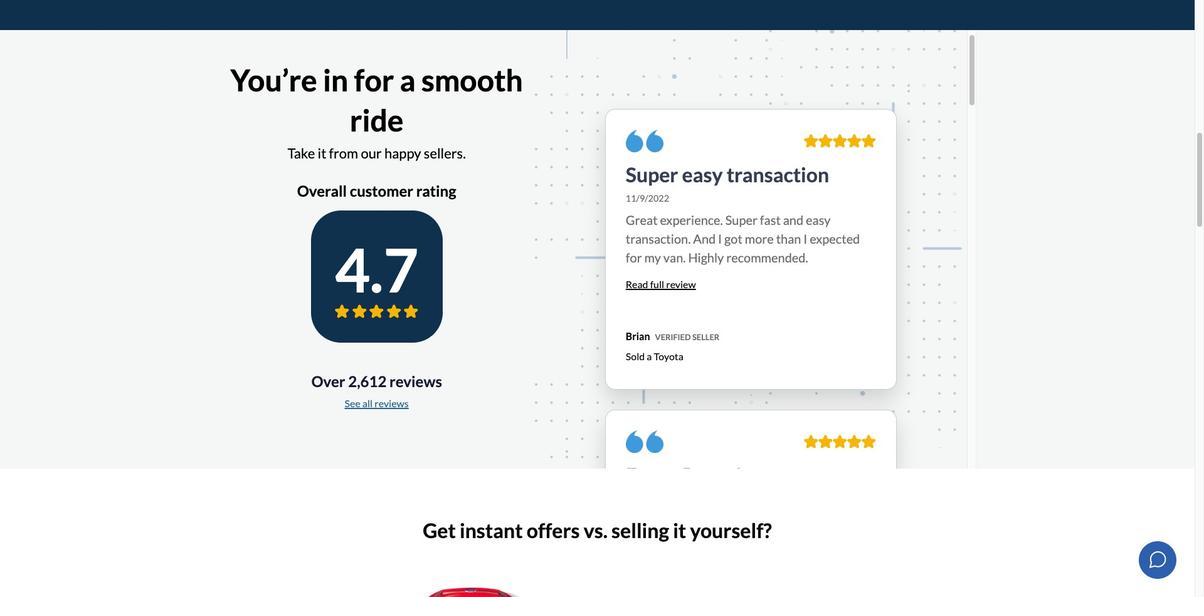 Task type: describe. For each thing, give the bounding box(es) containing it.
my
[[645, 250, 661, 265]]

0 vertical spatial easy
[[682, 162, 723, 187]]

1 horizontal spatial a
[[647, 351, 652, 363]]

transaction.
[[626, 231, 691, 246]]

verified
[[655, 332, 691, 342]]

easy inside great experience. super fast and easy transaction. and i got more than i expected for my van. highly recommended.
[[806, 213, 831, 228]]

over
[[311, 373, 345, 391]]

2 i from the left
[[804, 231, 808, 246]]

a inside you're in for a smooth ride
[[400, 62, 416, 98]]

for inside you're in for a smooth ride
[[354, 62, 394, 98]]

2 4.7 stars image from the left
[[370, 305, 384, 319]]

red car image
[[387, 589, 567, 598]]

brian
[[626, 331, 650, 342]]

get instant offers vs. selling it yourself?
[[423, 519, 772, 543]]

expected
[[810, 231, 860, 246]]

smooth
[[422, 62, 523, 98]]

reviews for over 2,612 reviews
[[390, 373, 442, 391]]

offers
[[527, 519, 580, 543]]

0 vertical spatial super
[[626, 162, 678, 187]]

read full review link
[[626, 278, 696, 290]]

1 4.7 stars image from the left
[[352, 305, 367, 319]]

ride
[[350, 102, 404, 138]]

sold a toyota
[[626, 351, 684, 363]]

more
[[745, 231, 774, 246]]

take it from our happy sellers.
[[288, 145, 466, 162]]

fast
[[760, 213, 781, 228]]

for inside great experience. super fast and easy transaction. and i got more than i expected for my van. highly recommended.
[[626, 250, 642, 265]]

you're
[[231, 62, 317, 98]]

quote image for easy - peasy!
[[626, 431, 664, 454]]

easy
[[626, 464, 667, 488]]

3 4.7 stars image from the left
[[387, 305, 401, 319]]

rating
[[416, 182, 456, 200]]

read
[[626, 278, 648, 290]]

all
[[362, 397, 373, 409]]

from
[[329, 145, 358, 162]]

1 i from the left
[[718, 231, 722, 246]]

seller
[[693, 332, 720, 342]]

vs.
[[584, 519, 608, 543]]

yourself?
[[690, 519, 772, 543]]

overall
[[297, 182, 347, 200]]

read full review
[[626, 278, 696, 290]]

easy - peasy!
[[626, 464, 743, 488]]

2,612
[[348, 373, 387, 391]]

peasy!
[[682, 464, 743, 488]]



Task type: locate. For each thing, give the bounding box(es) containing it.
see all reviews
[[345, 397, 409, 409]]

a right sold
[[647, 351, 652, 363]]

-
[[671, 464, 678, 488]]

0 vertical spatial it
[[318, 145, 326, 162]]

1 vertical spatial reviews
[[375, 397, 409, 409]]

1 horizontal spatial 4.7 stars image
[[404, 305, 418, 319]]

review
[[666, 278, 696, 290]]

0 horizontal spatial 4.7 stars image
[[335, 305, 350, 319]]

super up got
[[726, 213, 758, 228]]

0 vertical spatial a
[[400, 62, 416, 98]]

instant
[[460, 519, 523, 543]]

van.
[[664, 250, 686, 265]]

great experience. super fast and easy transaction. and i got more than i expected for my van. highly recommended.
[[626, 213, 860, 265]]

i right than on the top right
[[804, 231, 808, 246]]

super
[[626, 162, 678, 187], [726, 213, 758, 228]]

0 horizontal spatial easy
[[682, 162, 723, 187]]

see
[[345, 397, 361, 409]]

get
[[423, 519, 456, 543]]

a up "ride"
[[400, 62, 416, 98]]

and
[[693, 231, 716, 246]]

0 horizontal spatial super
[[626, 162, 678, 187]]

super inside great experience. super fast and easy transaction. and i got more than i expected for my van. highly recommended.
[[726, 213, 758, 228]]

customer
[[350, 182, 413, 200]]

1 vertical spatial a
[[647, 351, 652, 363]]

4.7
[[335, 234, 418, 306]]

4.7 stars image
[[352, 305, 367, 319], [404, 305, 418, 319]]

quote image
[[626, 130, 664, 153], [626, 431, 664, 454]]

experience.
[[660, 213, 723, 228]]

highly
[[688, 250, 724, 265]]

2 horizontal spatial 4.7 stars image
[[387, 305, 401, 319]]

for left my
[[626, 250, 642, 265]]

1 vertical spatial quote image
[[626, 431, 664, 454]]

our
[[361, 145, 382, 162]]

it right "selling"
[[673, 519, 686, 543]]

and
[[783, 213, 804, 228]]

great
[[626, 213, 658, 228]]

happy
[[385, 145, 421, 162]]

0 vertical spatial reviews
[[390, 373, 442, 391]]

over 2,612 reviews
[[311, 373, 442, 391]]

5.0 stars image
[[804, 134, 818, 148], [833, 134, 847, 148], [804, 436, 818, 449], [847, 436, 862, 449]]

you're in for a smooth ride
[[231, 62, 523, 138]]

transaction
[[727, 162, 829, 187]]

reviews right the all
[[375, 397, 409, 409]]

see all reviews link
[[345, 397, 409, 409]]

0 horizontal spatial for
[[354, 62, 394, 98]]

reviews
[[390, 373, 442, 391], [375, 397, 409, 409]]

selling
[[612, 519, 669, 543]]

1 vertical spatial super
[[726, 213, 758, 228]]

in
[[323, 62, 348, 98]]

5.0 stars image
[[818, 134, 833, 148], [847, 134, 862, 148], [862, 134, 876, 148], [818, 436, 833, 449], [833, 436, 847, 449], [862, 436, 876, 449]]

it
[[318, 145, 326, 162], [673, 519, 686, 543]]

2 quote image from the top
[[626, 431, 664, 454]]

1 horizontal spatial easy
[[806, 213, 831, 228]]

sold
[[626, 351, 645, 363]]

1 quote image from the top
[[626, 130, 664, 153]]

0 horizontal spatial it
[[318, 145, 326, 162]]

0 vertical spatial quote image
[[626, 130, 664, 153]]

take
[[288, 145, 315, 162]]

open chat window image
[[1148, 550, 1168, 570]]

0 vertical spatial for
[[354, 62, 394, 98]]

1 4.7 stars image from the left
[[335, 305, 350, 319]]

1 vertical spatial for
[[626, 250, 642, 265]]

2 4.7 stars image from the left
[[404, 305, 418, 319]]

it right take
[[318, 145, 326, 162]]

0 horizontal spatial 4.7 stars image
[[352, 305, 367, 319]]

1 vertical spatial it
[[673, 519, 686, 543]]

recommended.
[[727, 250, 808, 265]]

1 horizontal spatial it
[[673, 519, 686, 543]]

1 horizontal spatial super
[[726, 213, 758, 228]]

for right in
[[354, 62, 394, 98]]

1 vertical spatial easy
[[806, 213, 831, 228]]

quote image up easy
[[626, 431, 664, 454]]

quote image up 11/9/2022
[[626, 130, 664, 153]]

sellers.
[[424, 145, 466, 162]]

1 horizontal spatial for
[[626, 250, 642, 265]]

4.7 stars image
[[335, 305, 350, 319], [370, 305, 384, 319], [387, 305, 401, 319]]

than
[[776, 231, 801, 246]]

easy up experience.
[[682, 162, 723, 187]]

for
[[354, 62, 394, 98], [626, 250, 642, 265]]

super up 11/9/2022
[[626, 162, 678, 187]]

11/9/2022
[[626, 193, 669, 204]]

a
[[400, 62, 416, 98], [647, 351, 652, 363]]

reviews up see all reviews link
[[390, 373, 442, 391]]

1 horizontal spatial i
[[804, 231, 808, 246]]

i left got
[[718, 231, 722, 246]]

0 horizontal spatial a
[[400, 62, 416, 98]]

i
[[718, 231, 722, 246], [804, 231, 808, 246]]

super easy transaction
[[626, 162, 829, 187]]

0 horizontal spatial i
[[718, 231, 722, 246]]

quote image for super easy transaction
[[626, 130, 664, 153]]

1 horizontal spatial 4.7 stars image
[[370, 305, 384, 319]]

easy right and
[[806, 213, 831, 228]]

easy
[[682, 162, 723, 187], [806, 213, 831, 228]]

overall customer rating
[[297, 182, 456, 200]]

brian verified seller
[[626, 331, 720, 342]]

full
[[650, 278, 664, 290]]

reviews for see all reviews
[[375, 397, 409, 409]]

toyota
[[654, 351, 684, 363]]

got
[[725, 231, 743, 246]]



Task type: vqa. For each thing, say whether or not it's contained in the screenshot.
to in the left bottom of the page
no



